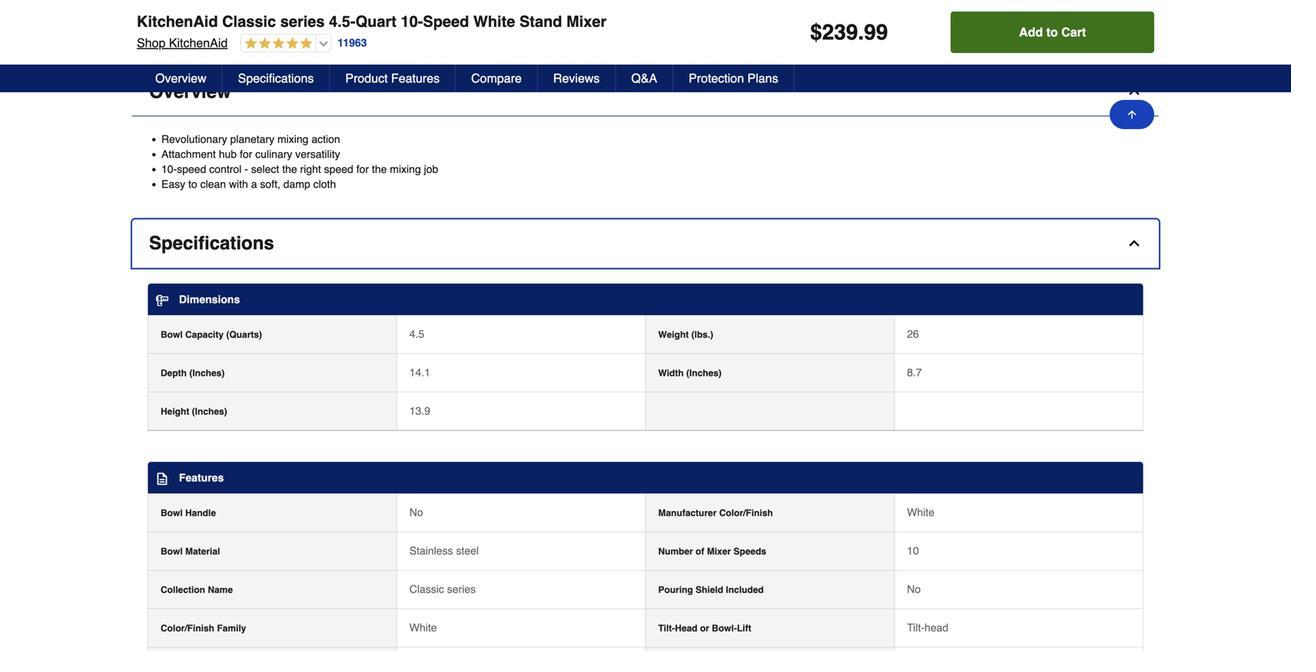 Task type: locate. For each thing, give the bounding box(es) containing it.
kitchenaid up shop kitchenaid
[[137, 13, 218, 30]]

1 vertical spatial kitchenaid
[[169, 36, 228, 50]]

1 horizontal spatial to
[[1047, 25, 1058, 39]]

classic up 4.8 stars image
[[222, 13, 276, 30]]

100
[[398, 14, 412, 26]]

for right right
[[356, 163, 369, 175]]

2 price from the left
[[791, 14, 811, 26]]

2 save from the left
[[370, 14, 391, 26]]

1 horizontal spatial save
[[370, 14, 391, 26]]

1 vertical spatial color/finish
[[161, 623, 214, 634]]

1 vertical spatial to
[[188, 178, 197, 190]]

mixer right stand
[[567, 13, 607, 30]]

damp
[[283, 178, 310, 190]]

speed up cloth
[[324, 163, 353, 175]]

revolutionary
[[161, 133, 227, 145]]

2 bowl from the top
[[161, 508, 183, 519]]

the
[[282, 163, 297, 175], [372, 163, 387, 175]]

price for first view lower price in cart link from right
[[791, 14, 811, 26]]

0 horizontal spatial view lower price in cart
[[539, 14, 640, 26]]

white up 10
[[907, 506, 935, 519]]

product features
[[345, 71, 440, 85]]

1 vertical spatial 10-
[[161, 163, 177, 175]]

in up q&a button
[[611, 14, 619, 26]]

no up stainless
[[410, 506, 423, 519]]

speeds
[[734, 546, 767, 557]]

(inches) for 13.9
[[192, 406, 227, 417]]

price right stand
[[588, 14, 609, 26]]

1 horizontal spatial mixing
[[390, 163, 421, 175]]

lift
[[737, 623, 752, 634]]

0 horizontal spatial tilt-
[[658, 623, 675, 634]]

mixer
[[567, 13, 607, 30], [707, 546, 731, 557]]

compare
[[471, 71, 522, 85]]

bowl left capacity
[[161, 330, 183, 340]]

view lower price in cart up plans
[[741, 14, 842, 26]]

the up the damp
[[282, 163, 297, 175]]

1 view from the left
[[539, 14, 559, 26]]

mixing
[[277, 133, 309, 145], [390, 163, 421, 175]]

series up 4.8 stars image
[[280, 13, 325, 30]]

0 vertical spatial 10-
[[401, 13, 423, 30]]

2 view lower price in cart from the left
[[741, 14, 842, 26]]

no down 10
[[907, 583, 921, 596]]

$449.99 save $ 100
[[336, 14, 412, 26]]

overview up the 'revolutionary'
[[149, 81, 231, 102]]

$ 239 . 99
[[810, 20, 888, 45]]

2 speed from the left
[[324, 163, 353, 175]]

speed down attachment
[[177, 163, 206, 175]]

0 vertical spatial white
[[474, 13, 515, 30]]

color/finish
[[719, 508, 773, 519], [161, 623, 214, 634]]

save left 90
[[167, 14, 188, 26]]

0 vertical spatial mixer
[[567, 13, 607, 30]]

0 horizontal spatial series
[[280, 13, 325, 30]]

bowl
[[161, 330, 183, 340], [161, 508, 183, 519], [161, 546, 183, 557]]

cloth
[[313, 178, 336, 190]]

cart for first view lower price in cart link from right
[[823, 14, 842, 26]]

job
[[424, 163, 438, 175]]

right
[[300, 163, 321, 175]]

0 vertical spatial for
[[240, 148, 252, 160]]

specifications down 4.8 stars image
[[238, 71, 314, 85]]

1 horizontal spatial color/finish
[[719, 508, 773, 519]]

no
[[410, 506, 423, 519], [907, 583, 921, 596]]

-
[[245, 163, 248, 175]]

1 in from the left
[[611, 14, 619, 26]]

select
[[251, 163, 279, 175]]

1 horizontal spatial 10-
[[401, 13, 423, 30]]

manufacturer color/finish
[[658, 508, 773, 519]]

1 horizontal spatial $
[[393, 14, 398, 26]]

1 horizontal spatial cart
[[823, 14, 842, 26]]

1 vertical spatial series
[[447, 583, 476, 596]]

features
[[391, 71, 440, 85], [179, 472, 224, 484]]

$329.99 save $ 90
[[134, 14, 205, 26]]

1 horizontal spatial white
[[474, 13, 515, 30]]

in for second view lower price in cart link from right
[[611, 14, 619, 26]]

0 horizontal spatial save
[[167, 14, 188, 26]]

overview button
[[140, 65, 223, 92], [132, 68, 1159, 116]]

features right product
[[391, 71, 440, 85]]

number
[[658, 546, 693, 557]]

4.8 stars image
[[241, 37, 312, 51]]

10- right quart on the left top of the page
[[401, 13, 423, 30]]

height (inches)
[[161, 406, 227, 417]]

view lower price in cart up reviews
[[539, 14, 640, 26]]

1 vertical spatial features
[[179, 472, 224, 484]]

0 horizontal spatial the
[[282, 163, 297, 175]]

0 horizontal spatial no
[[410, 506, 423, 519]]

in left 239
[[813, 14, 821, 26]]

mixer right of
[[707, 546, 731, 557]]

classic down stainless
[[410, 583, 444, 596]]

series
[[280, 13, 325, 30], [447, 583, 476, 596]]

0 horizontal spatial for
[[240, 148, 252, 160]]

color/finish down collection
[[161, 623, 214, 634]]

0 vertical spatial specifications
[[238, 71, 314, 85]]

or
[[700, 623, 710, 634]]

2 the from the left
[[372, 163, 387, 175]]

protection
[[689, 71, 744, 85]]

mixing up culinary
[[277, 133, 309, 145]]

save left 100
[[370, 14, 391, 26]]

(inches) right height
[[192, 406, 227, 417]]

revolutionary planetary mixing action attachment hub for culinary versatility 10-speed control - select the right speed for the mixing job easy to clean with a soft, damp cloth
[[161, 133, 438, 190]]

1 horizontal spatial view lower price in cart
[[741, 14, 842, 26]]

1 bowl from the top
[[161, 330, 183, 340]]

versatility
[[295, 148, 340, 160]]

1 horizontal spatial lower
[[763, 14, 789, 26]]

$ up shop kitchenaid
[[190, 14, 195, 26]]

8.7
[[907, 366, 922, 379]]

price left 239
[[791, 14, 811, 26]]

0 vertical spatial to
[[1047, 25, 1058, 39]]

1 horizontal spatial mixer
[[707, 546, 731, 557]]

lower for second view lower price in cart link from right
[[561, 14, 586, 26]]

0 vertical spatial no
[[410, 506, 423, 519]]

cart right add
[[1062, 25, 1086, 39]]

99
[[864, 20, 888, 45]]

1 horizontal spatial view lower price in cart link
[[741, 0, 907, 34]]

0 horizontal spatial to
[[188, 178, 197, 190]]

stainless
[[410, 545, 453, 557]]

0 horizontal spatial white
[[410, 622, 437, 634]]

1 horizontal spatial no
[[907, 583, 921, 596]]

(quarts)
[[226, 330, 262, 340]]

1 vertical spatial mixer
[[707, 546, 731, 557]]

view up plans
[[741, 14, 761, 26]]

lower up reviews
[[561, 14, 586, 26]]

bowl left handle
[[161, 508, 183, 519]]

lower up plans
[[763, 14, 789, 26]]

price
[[588, 14, 609, 26], [791, 14, 811, 26]]

save
[[167, 14, 188, 26], [370, 14, 391, 26]]

1 lower from the left
[[561, 14, 586, 26]]

control
[[209, 163, 242, 175]]

tilt- for head
[[907, 622, 925, 634]]

head
[[925, 622, 949, 634]]

0 horizontal spatial features
[[179, 472, 224, 484]]

1 horizontal spatial the
[[372, 163, 387, 175]]

head
[[675, 623, 698, 634]]

collection name
[[161, 585, 233, 596]]

dimensions
[[179, 293, 240, 306]]

(inches) right depth
[[189, 368, 225, 379]]

0 horizontal spatial price
[[588, 14, 609, 26]]

0 vertical spatial classic
[[222, 13, 276, 30]]

reviews button
[[538, 65, 616, 92]]

2 horizontal spatial $
[[810, 20, 822, 45]]

1 horizontal spatial in
[[813, 14, 821, 26]]

features up handle
[[179, 472, 224, 484]]

cart up q&a
[[621, 14, 640, 26]]

to inside button
[[1047, 25, 1058, 39]]

1 horizontal spatial price
[[791, 14, 811, 26]]

2 vertical spatial bowl
[[161, 546, 183, 557]]

$ left .
[[810, 20, 822, 45]]

to right add
[[1047, 25, 1058, 39]]

family
[[217, 623, 246, 634]]

2 in from the left
[[813, 14, 821, 26]]

add
[[1019, 25, 1043, 39]]

0 horizontal spatial view lower price in cart link
[[539, 0, 705, 34]]

0 horizontal spatial speed
[[177, 163, 206, 175]]

1 vertical spatial bowl
[[161, 508, 183, 519]]

specifications for topmost the specifications button
[[238, 71, 314, 85]]

features inside the product features button
[[391, 71, 440, 85]]

product features button
[[330, 65, 456, 92]]

1 view lower price in cart from the left
[[539, 14, 640, 26]]

series down steel
[[447, 583, 476, 596]]

0 vertical spatial mixing
[[277, 133, 309, 145]]

0 horizontal spatial view
[[539, 14, 559, 26]]

for
[[240, 148, 252, 160], [356, 163, 369, 175]]

0 vertical spatial series
[[280, 13, 325, 30]]

2 lower from the left
[[763, 14, 789, 26]]

tilt-head or bowl-lift
[[658, 623, 752, 634]]

$329.99
[[134, 14, 164, 26]]

number of mixer speeds
[[658, 546, 767, 557]]

view up reviews
[[539, 14, 559, 26]]

10- up easy on the left of the page
[[161, 163, 177, 175]]

0 vertical spatial bowl
[[161, 330, 183, 340]]

cart left .
[[823, 14, 842, 26]]

to right easy on the left of the page
[[188, 178, 197, 190]]

0 vertical spatial features
[[391, 71, 440, 85]]

0 horizontal spatial in
[[611, 14, 619, 26]]

view for second view lower price in cart link from right
[[539, 14, 559, 26]]

white
[[474, 13, 515, 30], [907, 506, 935, 519], [410, 622, 437, 634]]

2 vertical spatial white
[[410, 622, 437, 634]]

kitchenaid classic series 4.5-quart 10-speed white stand mixer
[[137, 13, 607, 30]]

2 view from the left
[[741, 14, 761, 26]]

(inches)
[[189, 368, 225, 379], [687, 368, 722, 379], [192, 406, 227, 417]]

color/finish family
[[161, 623, 246, 634]]

shop kitchenaid
[[137, 36, 228, 50]]

1 horizontal spatial view
[[741, 14, 761, 26]]

10-
[[401, 13, 423, 30], [161, 163, 177, 175]]

1 horizontal spatial speed
[[324, 163, 353, 175]]

1 horizontal spatial tilt-
[[907, 622, 925, 634]]

the left job
[[372, 163, 387, 175]]

to
[[1047, 25, 1058, 39], [188, 178, 197, 190]]

white left stand
[[474, 13, 515, 30]]

1 save from the left
[[167, 14, 188, 26]]

1 vertical spatial mixing
[[390, 163, 421, 175]]

for up -
[[240, 148, 252, 160]]

1 vertical spatial specifications
[[149, 233, 274, 254]]

mixing left job
[[390, 163, 421, 175]]

$ right $449.99
[[393, 14, 398, 26]]

color/finish up speeds
[[719, 508, 773, 519]]

planetary
[[230, 133, 275, 145]]

pouring
[[658, 585, 693, 596]]

view lower price in cart
[[539, 14, 640, 26], [741, 14, 842, 26]]

with
[[229, 178, 248, 190]]

1 the from the left
[[282, 163, 297, 175]]

white down classic series
[[410, 622, 437, 634]]

bowl left the material
[[161, 546, 183, 557]]

90
[[195, 14, 205, 26]]

lower
[[561, 14, 586, 26], [763, 14, 789, 26]]

specifications up dimensions
[[149, 233, 274, 254]]

1 vertical spatial white
[[907, 506, 935, 519]]

bowl handle
[[161, 508, 216, 519]]

2 horizontal spatial white
[[907, 506, 935, 519]]

view lower price in cart for second view lower price in cart link from right
[[539, 14, 640, 26]]

0 horizontal spatial 10-
[[161, 163, 177, 175]]

0 horizontal spatial cart
[[621, 14, 640, 26]]

view for first view lower price in cart link from right
[[741, 14, 761, 26]]

1 horizontal spatial for
[[356, 163, 369, 175]]

0 horizontal spatial lower
[[561, 14, 586, 26]]

product
[[345, 71, 388, 85]]

1 price from the left
[[588, 14, 609, 26]]

0 horizontal spatial mixing
[[277, 133, 309, 145]]

chevron up image
[[1127, 236, 1142, 251]]

2 horizontal spatial cart
[[1062, 25, 1086, 39]]

kitchenaid down 90
[[169, 36, 228, 50]]

1 horizontal spatial classic
[[410, 583, 444, 596]]

cart inside button
[[1062, 25, 1086, 39]]

0 vertical spatial color/finish
[[719, 508, 773, 519]]

1 horizontal spatial features
[[391, 71, 440, 85]]

0 horizontal spatial $
[[190, 14, 195, 26]]

capacity
[[185, 330, 224, 340]]

0 vertical spatial kitchenaid
[[137, 13, 218, 30]]



Task type: vqa. For each thing, say whether or not it's contained in the screenshot.


Task type: describe. For each thing, give the bounding box(es) containing it.
1 vertical spatial specifications button
[[132, 220, 1159, 268]]

height
[[161, 406, 189, 417]]

reviews
[[553, 71, 600, 85]]

quart
[[356, 13, 397, 30]]

soft,
[[260, 178, 280, 190]]

bowl for features
[[161, 508, 183, 519]]

of
[[696, 546, 705, 557]]

$449.99
[[336, 14, 367, 26]]

width
[[658, 368, 684, 379]]

0 horizontal spatial color/finish
[[161, 623, 214, 634]]

material
[[185, 546, 220, 557]]

depth (inches)
[[161, 368, 225, 379]]

specifications for the specifications button to the bottom
[[149, 233, 274, 254]]

action
[[312, 133, 340, 145]]

hub
[[219, 148, 237, 160]]

culinary
[[255, 148, 292, 160]]

0 horizontal spatial mixer
[[567, 13, 607, 30]]

14.1
[[410, 366, 430, 379]]

2 view lower price in cart link from the left
[[741, 0, 907, 34]]

shield
[[696, 585, 724, 596]]

handle
[[185, 508, 216, 519]]

13.9
[[410, 405, 430, 417]]

4.5
[[410, 328, 425, 340]]

stand
[[520, 13, 562, 30]]

1 vertical spatial for
[[356, 163, 369, 175]]

3 bowl from the top
[[161, 546, 183, 557]]

protection plans
[[689, 71, 779, 85]]

view lower price in cart for first view lower price in cart link from right
[[741, 14, 842, 26]]

1 view lower price in cart link from the left
[[539, 0, 705, 34]]

4.5-
[[329, 13, 356, 30]]

in for first view lower price in cart link from right
[[813, 14, 821, 26]]

(inches) for 14.1
[[189, 368, 225, 379]]

cart for second view lower price in cart link from right
[[621, 14, 640, 26]]

manufacturer
[[658, 508, 717, 519]]

weight
[[658, 330, 689, 340]]

bowl material
[[161, 546, 220, 557]]

speed
[[423, 13, 469, 30]]

tilt- for head
[[658, 623, 675, 634]]

tilt-head
[[907, 622, 949, 634]]

bowl for dimensions
[[161, 330, 183, 340]]

$ for 90
[[190, 14, 195, 26]]

compare button
[[456, 65, 538, 92]]

clean
[[200, 178, 226, 190]]

pouring shield included
[[658, 585, 764, 596]]

plans
[[748, 71, 779, 85]]

0 vertical spatial specifications button
[[223, 65, 330, 92]]

overview down shop kitchenaid
[[155, 71, 207, 85]]

included
[[726, 585, 764, 596]]

arrow up image
[[1126, 108, 1139, 121]]

easy
[[161, 178, 185, 190]]

price for second view lower price in cart link from right
[[588, 14, 609, 26]]

11963
[[338, 37, 367, 49]]

attachment
[[161, 148, 216, 160]]

1 speed from the left
[[177, 163, 206, 175]]

shop
[[137, 36, 166, 50]]

$ for 100
[[393, 14, 398, 26]]

steel
[[456, 545, 479, 557]]

bowl-
[[712, 623, 737, 634]]

protection plans button
[[674, 65, 795, 92]]

width (inches)
[[658, 368, 722, 379]]

10
[[907, 545, 919, 557]]

1 horizontal spatial series
[[447, 583, 476, 596]]

lower for first view lower price in cart link from right
[[763, 14, 789, 26]]

.
[[858, 20, 864, 45]]

notes image
[[156, 473, 168, 485]]

a
[[251, 178, 257, 190]]

chevron up image
[[1127, 84, 1142, 99]]

to inside revolutionary planetary mixing action attachment hub for culinary versatility 10-speed control - select the right speed for the mixing job easy to clean with a soft, damp cloth
[[188, 178, 197, 190]]

0 horizontal spatial classic
[[222, 13, 276, 30]]

1 vertical spatial no
[[907, 583, 921, 596]]

26
[[907, 328, 919, 340]]

classic series
[[410, 583, 476, 596]]

q&a
[[631, 71, 657, 85]]

add to cart button
[[951, 12, 1155, 53]]

1 vertical spatial classic
[[410, 583, 444, 596]]

collection
[[161, 585, 205, 596]]

dimensions image
[[156, 294, 168, 307]]

(inches) right width
[[687, 368, 722, 379]]

q&a button
[[616, 65, 674, 92]]

name
[[208, 585, 233, 596]]

10- inside revolutionary planetary mixing action attachment hub for culinary versatility 10-speed control - select the right speed for the mixing job easy to clean with a soft, damp cloth
[[161, 163, 177, 175]]

save for $449.99
[[370, 14, 391, 26]]

(lbs.)
[[692, 330, 714, 340]]

depth
[[161, 368, 187, 379]]

239
[[822, 20, 858, 45]]

save for $329.99
[[167, 14, 188, 26]]

bowl capacity (quarts)
[[161, 330, 262, 340]]

add to cart
[[1019, 25, 1086, 39]]

stainless steel
[[410, 545, 479, 557]]

weight (lbs.)
[[658, 330, 714, 340]]



